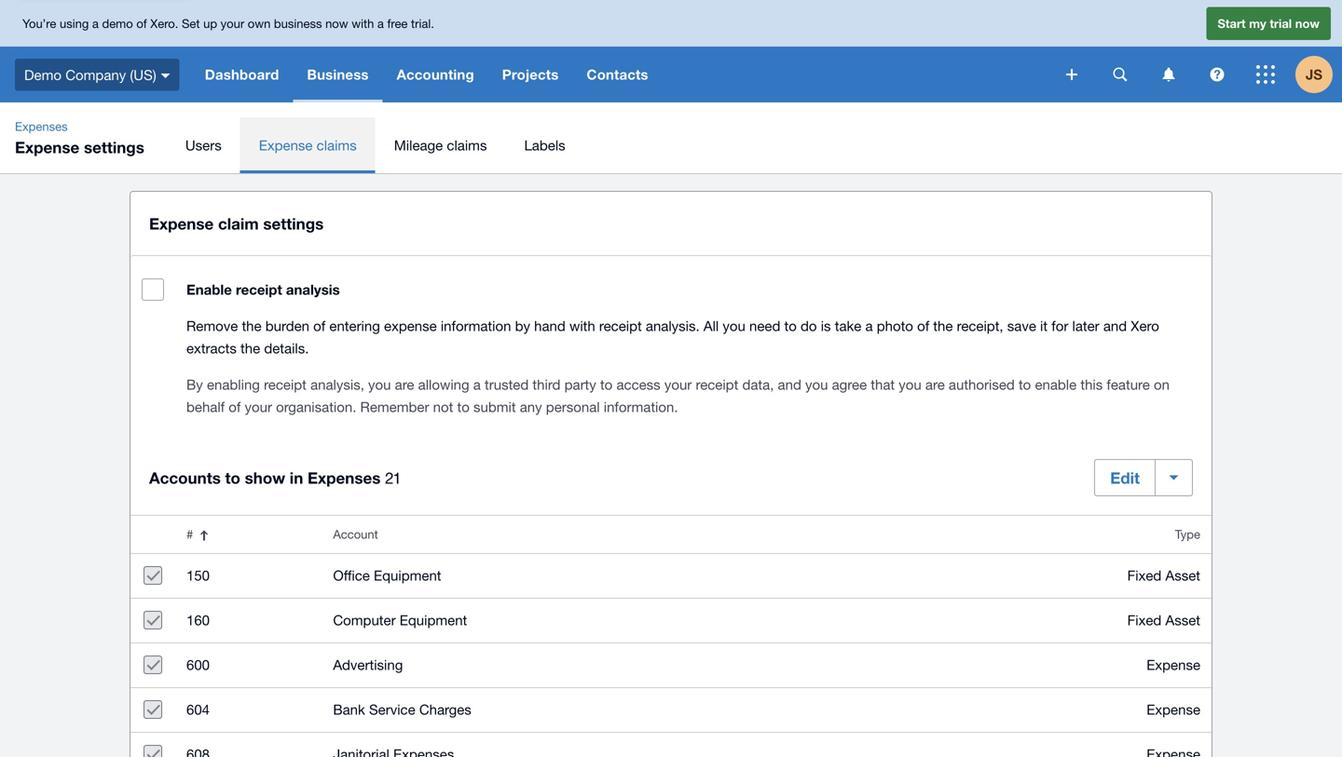 Task type: describe. For each thing, give the bounding box(es) containing it.
later
[[1072, 318, 1100, 334]]

receipt inside remove the burden of entering expense information by hand with receipt analysis. all you need to do is take a photo of the receipt, save it for later and xero extracts the details.
[[599, 318, 642, 334]]

fixed for office equipment
[[1128, 568, 1162, 584]]

a left free
[[377, 16, 384, 31]]

a inside remove the burden of entering expense information by hand with receipt analysis. all you need to do is take a photo of the receipt, save it for later and xero extracts the details.
[[865, 318, 873, 334]]

is
[[821, 318, 831, 334]]

projects button
[[488, 47, 573, 103]]

company
[[65, 66, 126, 83]]

you're
[[22, 16, 56, 31]]

equipment for computer equipment
[[400, 612, 467, 629]]

analysis
[[286, 281, 340, 298]]

labels button
[[506, 117, 584, 173]]

and inside by enabling receipt analysis, you are allowing a trusted third party to access your receipt data, and you agree that you are authorised to enable this feature on behalf of your organisation. remember not to submit any personal information.
[[778, 377, 801, 393]]

of inside banner
[[136, 16, 147, 31]]

photo
[[877, 318, 913, 334]]

1 now from the left
[[325, 16, 348, 31]]

type button
[[906, 516, 1212, 554]]

demo
[[102, 16, 133, 31]]

projects
[[502, 66, 559, 83]]

expense inside expense claims button
[[259, 137, 313, 153]]

my
[[1249, 16, 1266, 31]]

banner containing dashboard
[[0, 0, 1342, 103]]

users
[[185, 137, 222, 153]]

160
[[186, 612, 210, 629]]

remove the burden of entering expense information by hand with receipt analysis. all you need to do is take a photo of the receipt, save it for later and xero extracts the details.
[[186, 318, 1159, 357]]

office equipment
[[333, 568, 441, 584]]

to right party
[[600, 377, 613, 393]]

information
[[441, 318, 511, 334]]

the left burden
[[242, 318, 262, 334]]

it
[[1040, 318, 1048, 334]]

asset for computer equipment
[[1166, 612, 1201, 629]]

demo
[[24, 66, 62, 83]]

service
[[369, 702, 415, 718]]

office
[[333, 568, 370, 584]]

edit
[[1110, 469, 1140, 487]]

2 are from the left
[[925, 377, 945, 393]]

set
[[182, 16, 200, 31]]

business
[[274, 16, 322, 31]]

trusted
[[485, 377, 529, 393]]

computer
[[333, 612, 396, 629]]

the left receipt,
[[933, 318, 953, 334]]

agree
[[832, 377, 867, 393]]

and inside remove the burden of entering expense information by hand with receipt analysis. all you need to do is take a photo of the receipt, save it for later and xero extracts the details.
[[1103, 318, 1127, 334]]

fixed asset for office equipment
[[1128, 568, 1201, 584]]

contacts button
[[573, 47, 662, 103]]

accounts
[[149, 469, 221, 487]]

2 vertical spatial your
[[245, 399, 272, 415]]

allowing
[[418, 377, 469, 393]]

enable
[[1035, 377, 1077, 393]]

equipment for office equipment
[[374, 568, 441, 584]]

feature
[[1107, 377, 1150, 393]]

up
[[203, 16, 217, 31]]

accounts to show in expenses 21
[[149, 469, 400, 487]]

edit button
[[1094, 460, 1156, 497]]

expense inside expenses expense settings
[[15, 138, 79, 157]]

asset for office equipment
[[1166, 568, 1201, 584]]

bank
[[333, 702, 365, 718]]

to inside remove the burden of entering expense information by hand with receipt analysis. all you need to do is take a photo of the receipt, save it for later and xero extracts the details.
[[784, 318, 797, 334]]

with inside remove the burden of entering expense information by hand with receipt analysis. all you need to do is take a photo of the receipt, save it for later and xero extracts the details.
[[569, 318, 595, 334]]

for
[[1052, 318, 1068, 334]]

details.
[[264, 340, 309, 357]]

expense claims
[[259, 137, 357, 153]]

business
[[307, 66, 369, 83]]

in
[[290, 469, 303, 487]]

free
[[387, 16, 408, 31]]

party
[[564, 377, 596, 393]]

expense claims button
[[240, 117, 375, 173]]

claims for expense claims
[[317, 137, 357, 153]]

accounting button
[[383, 47, 488, 103]]

you up remember
[[368, 377, 391, 393]]

21
[[385, 469, 400, 487]]

settings for expenses expense settings
[[84, 138, 144, 157]]

mileage claims button
[[375, 117, 506, 173]]

behalf
[[186, 399, 225, 415]]

type
[[1175, 528, 1201, 542]]

burden
[[265, 318, 309, 334]]

a inside by enabling receipt analysis, you are allowing a trusted third party to access your receipt data, and you agree that you are authorised to enable this feature on behalf of your organisation. remember not to submit any personal information.
[[473, 377, 481, 393]]

own
[[248, 16, 271, 31]]

demo company (us) button
[[0, 47, 191, 103]]

access
[[617, 377, 661, 393]]

dashboard link
[[191, 47, 293, 103]]

start my trial now
[[1218, 16, 1320, 31]]

settings for expense claim settings
[[263, 214, 324, 233]]

dashboard
[[205, 66, 279, 83]]

take
[[835, 318, 862, 334]]

bank service charges
[[333, 702, 471, 718]]

authorised
[[949, 377, 1015, 393]]

by enabling receipt analysis, you are allowing a trusted third party to access your receipt data, and you agree that you are authorised to enable this feature on behalf of your organisation. remember not to submit any personal information.
[[186, 377, 1170, 415]]

contacts
[[587, 66, 648, 83]]

receipt down details. at the top left of the page
[[264, 377, 307, 393]]



Task type: locate. For each thing, give the bounding box(es) containing it.
claims inside mileage claims button
[[447, 137, 487, 153]]

you right all
[[723, 318, 746, 334]]

you
[[723, 318, 746, 334], [368, 377, 391, 393], [805, 377, 828, 393], [899, 377, 922, 393]]

mileage
[[394, 137, 443, 153]]

0 vertical spatial fixed
[[1128, 568, 1162, 584]]

1 vertical spatial asset
[[1166, 612, 1201, 629]]

of down enabling
[[229, 399, 241, 415]]

0 horizontal spatial are
[[395, 377, 414, 393]]

analysis,
[[310, 377, 364, 393]]

expense
[[259, 137, 313, 153], [15, 138, 79, 157], [149, 214, 214, 233], [1147, 657, 1201, 673], [1147, 702, 1201, 718]]

604
[[186, 702, 210, 718]]

on
[[1154, 377, 1170, 393]]

and right the later
[[1103, 318, 1127, 334]]

600
[[186, 657, 210, 673]]

need
[[749, 318, 780, 334]]

remember
[[360, 399, 429, 415]]

0 horizontal spatial with
[[352, 16, 374, 31]]

enabling
[[207, 377, 260, 393]]

with inside banner
[[352, 16, 374, 31]]

1 horizontal spatial with
[[569, 318, 595, 334]]

0 vertical spatial expenses
[[15, 119, 68, 134]]

demo company (us)
[[24, 66, 156, 83]]

2 fixed from the top
[[1128, 612, 1162, 629]]

expense claims option
[[240, 117, 375, 173]]

1 fixed from the top
[[1128, 568, 1162, 584]]

js button
[[1296, 47, 1342, 103]]

1 horizontal spatial claims
[[447, 137, 487, 153]]

0 vertical spatial your
[[221, 16, 244, 31]]

1 vertical spatial equipment
[[400, 612, 467, 629]]

all
[[704, 318, 719, 334]]

account button
[[322, 516, 906, 554]]

claim
[[218, 214, 259, 233]]

1 horizontal spatial settings
[[263, 214, 324, 233]]

receipt up burden
[[236, 281, 282, 298]]

your right up at the left of page
[[221, 16, 244, 31]]

0 vertical spatial with
[[352, 16, 374, 31]]

mileage claims
[[394, 137, 487, 153]]

svg image
[[1113, 68, 1127, 82], [1163, 68, 1175, 82], [1210, 68, 1224, 82], [1066, 69, 1077, 80]]

expenses right in
[[308, 469, 381, 487]]

svg image
[[1256, 65, 1275, 84], [161, 73, 170, 78]]

equipment
[[374, 568, 441, 584], [400, 612, 467, 629]]

banner
[[0, 0, 1342, 103]]

xero.
[[150, 16, 178, 31]]

of right photo
[[917, 318, 929, 334]]

settings right claim
[[263, 214, 324, 233]]

and
[[1103, 318, 1127, 334], [778, 377, 801, 393]]

claims
[[317, 137, 357, 153], [447, 137, 487, 153]]

1 horizontal spatial svg image
[[1256, 65, 1275, 84]]

labels
[[524, 137, 565, 153]]

expenses inside expenses expense settings
[[15, 119, 68, 134]]

by
[[515, 318, 530, 334]]

0 horizontal spatial now
[[325, 16, 348, 31]]

1 horizontal spatial are
[[925, 377, 945, 393]]

trial
[[1270, 16, 1292, 31]]

1 vertical spatial expenses
[[308, 469, 381, 487]]

to left the do
[[784, 318, 797, 334]]

expense
[[384, 318, 437, 334]]

1 claims from the left
[[317, 137, 357, 153]]

a up submit
[[473, 377, 481, 393]]

to
[[784, 318, 797, 334], [600, 377, 613, 393], [1019, 377, 1031, 393], [457, 399, 470, 415], [225, 469, 240, 487]]

fixed for computer equipment
[[1128, 612, 1162, 629]]

# button
[[175, 516, 322, 554]]

analysis.
[[646, 318, 700, 334]]

your inside banner
[[221, 16, 244, 31]]

expense claim settings
[[149, 214, 324, 233]]

expenses expense settings
[[15, 119, 144, 157]]

settings down company
[[84, 138, 144, 157]]

receipt left data,
[[696, 377, 738, 393]]

to left show
[[225, 469, 240, 487]]

of right burden
[[313, 318, 326, 334]]

0 horizontal spatial svg image
[[161, 73, 170, 78]]

are up remember
[[395, 377, 414, 393]]

using
[[60, 16, 89, 31]]

svg image right (us) at left top
[[161, 73, 170, 78]]

1 asset from the top
[[1166, 568, 1201, 584]]

claims for mileage claims
[[447, 137, 487, 153]]

0 vertical spatial equipment
[[374, 568, 441, 584]]

show
[[245, 469, 285, 487]]

150
[[186, 568, 210, 584]]

now right trial
[[1295, 16, 1320, 31]]

fixed asset
[[1128, 568, 1201, 584], [1128, 612, 1201, 629]]

xero
[[1131, 318, 1159, 334]]

(us)
[[130, 66, 156, 83]]

account
[[333, 528, 378, 542]]

third
[[533, 377, 561, 393]]

start
[[1218, 16, 1246, 31]]

1 are from the left
[[395, 377, 414, 393]]

personal
[[546, 399, 600, 415]]

users button
[[167, 117, 240, 173]]

0 horizontal spatial expenses
[[15, 119, 68, 134]]

1 horizontal spatial expenses
[[308, 469, 381, 487]]

with
[[352, 16, 374, 31], [569, 318, 595, 334]]

0 vertical spatial fixed asset
[[1128, 568, 1201, 584]]

1 vertical spatial and
[[778, 377, 801, 393]]

that
[[871, 377, 895, 393]]

1 vertical spatial fixed asset
[[1128, 612, 1201, 629]]

1 fixed asset from the top
[[1128, 568, 1201, 584]]

1 horizontal spatial and
[[1103, 318, 1127, 334]]

expenses down demo
[[15, 119, 68, 134]]

now right business
[[325, 16, 348, 31]]

with right hand
[[569, 318, 595, 334]]

2 now from the left
[[1295, 16, 1320, 31]]

are left authorised
[[925, 377, 945, 393]]

0 vertical spatial settings
[[84, 138, 144, 157]]

receipt,
[[957, 318, 1003, 334]]

2 claims from the left
[[447, 137, 487, 153]]

0 vertical spatial asset
[[1166, 568, 1201, 584]]

and right data,
[[778, 377, 801, 393]]

svg image left js
[[1256, 65, 1275, 84]]

you left agree
[[805, 377, 828, 393]]

a right take
[[865, 318, 873, 334]]

advertising
[[333, 657, 403, 673]]

js
[[1306, 66, 1323, 83]]

svg image inside "demo company (us)" popup button
[[161, 73, 170, 78]]

of inside by enabling receipt analysis, you are allowing a trusted third party to access your receipt data, and you agree that you are authorised to enable this feature on behalf of your organisation. remember not to submit any personal information.
[[229, 399, 241, 415]]

with left free
[[352, 16, 374, 31]]

receipt left analysis.
[[599, 318, 642, 334]]

asset
[[1166, 568, 1201, 584], [1166, 612, 1201, 629]]

accounting
[[397, 66, 474, 83]]

claims right the mileage at the top of page
[[447, 137, 487, 153]]

enable receipt analysis
[[186, 281, 340, 298]]

you right 'that'
[[899, 377, 922, 393]]

the left details. at the top left of the page
[[241, 340, 260, 357]]

claims inside expense claims button
[[317, 137, 357, 153]]

entering
[[329, 318, 380, 334]]

expenses link
[[7, 117, 75, 136]]

information.
[[604, 399, 678, 415]]

organisation.
[[276, 399, 356, 415]]

1 vertical spatial settings
[[263, 214, 324, 233]]

0 horizontal spatial and
[[778, 377, 801, 393]]

0 vertical spatial and
[[1103, 318, 1127, 334]]

of left xero.
[[136, 16, 147, 31]]

2 fixed asset from the top
[[1128, 612, 1201, 629]]

1 horizontal spatial now
[[1295, 16, 1320, 31]]

trial.
[[411, 16, 434, 31]]

a
[[92, 16, 99, 31], [377, 16, 384, 31], [865, 318, 873, 334], [473, 377, 481, 393]]

2 asset from the top
[[1166, 612, 1201, 629]]

a right using
[[92, 16, 99, 31]]

are
[[395, 377, 414, 393], [925, 377, 945, 393]]

#
[[186, 528, 193, 542]]

1 vertical spatial fixed
[[1128, 612, 1162, 629]]

0 horizontal spatial claims
[[317, 137, 357, 153]]

this
[[1081, 377, 1103, 393]]

fixed asset for computer equipment
[[1128, 612, 1201, 629]]

to left 'enable'
[[1019, 377, 1031, 393]]

to right not
[[457, 399, 470, 415]]

1 vertical spatial your
[[664, 377, 692, 393]]

equipment up computer equipment
[[374, 568, 441, 584]]

claims down business
[[317, 137, 357, 153]]

1 vertical spatial with
[[569, 318, 595, 334]]

do
[[801, 318, 817, 334]]

by
[[186, 377, 203, 393]]

of
[[136, 16, 147, 31], [313, 318, 326, 334], [917, 318, 929, 334], [229, 399, 241, 415]]

settings inside expenses expense settings
[[84, 138, 144, 157]]

expenses
[[15, 119, 68, 134], [308, 469, 381, 487]]

remove
[[186, 318, 238, 334]]

enable
[[186, 281, 232, 298]]

receipt
[[236, 281, 282, 298], [599, 318, 642, 334], [264, 377, 307, 393], [696, 377, 738, 393]]

save
[[1007, 318, 1036, 334]]

your right the 'access'
[[664, 377, 692, 393]]

you're using a demo of xero. set up your own business now with a free trial.
[[22, 16, 434, 31]]

your down enabling
[[245, 399, 272, 415]]

0 horizontal spatial settings
[[84, 138, 144, 157]]

equipment down office equipment
[[400, 612, 467, 629]]

you inside remove the burden of entering expense information by hand with receipt analysis. all you need to do is take a photo of the receipt, save it for later and xero extracts the details.
[[723, 318, 746, 334]]

now
[[325, 16, 348, 31], [1295, 16, 1320, 31]]

the
[[242, 318, 262, 334], [933, 318, 953, 334], [241, 340, 260, 357]]



Task type: vqa. For each thing, say whether or not it's contained in the screenshot.
Expense
yes



